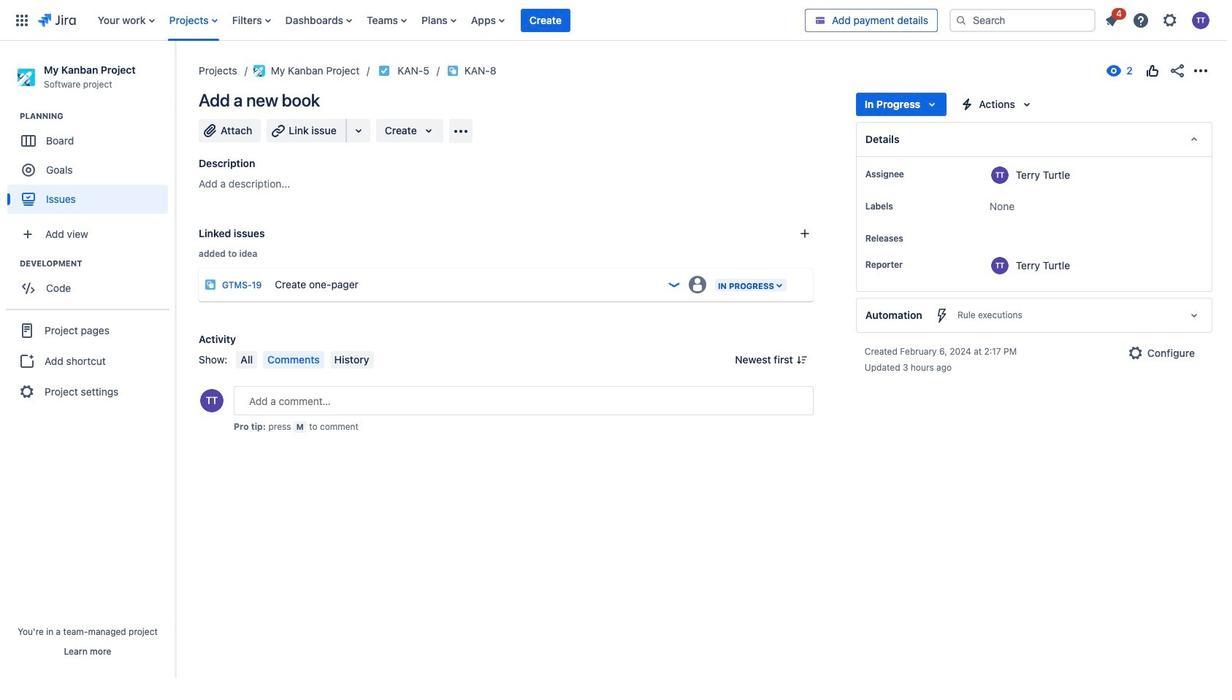 Task type: locate. For each thing, give the bounding box(es) containing it.
jira image
[[38, 11, 76, 29], [38, 11, 76, 29]]

list item
[[521, 0, 571, 41], [1099, 5, 1127, 32]]

Add a comment… field
[[234, 387, 814, 416]]

help image
[[1133, 11, 1150, 29]]

Search field
[[950, 8, 1096, 32]]

link web pages and more image
[[350, 122, 367, 140]]

1 vertical spatial group
[[7, 258, 175, 308]]

details element
[[856, 122, 1213, 157]]

more information about terry turtle image
[[992, 167, 1009, 184], [992, 257, 1009, 275]]

more information about terry turtle image up automation element
[[992, 257, 1009, 275]]

vote options: no one has voted for this issue yet. image
[[1144, 62, 1162, 80]]

1 horizontal spatial list item
[[1099, 5, 1127, 32]]

add app image
[[452, 122, 470, 140]]

reporter pin to top. only you can see pinned fields. image
[[906, 259, 918, 271]]

sidebar navigation image
[[159, 58, 191, 88]]

list item inside list
[[1099, 5, 1127, 32]]

more information about terry turtle image for assignee pin to top. only you can see pinned fields. image
[[992, 167, 1009, 184]]

appswitcher icon image
[[13, 11, 31, 29]]

more information about terry turtle image for reporter pin to top. only you can see pinned fields. image
[[992, 257, 1009, 275]]

0 vertical spatial heading
[[20, 110, 175, 122]]

0 horizontal spatial list
[[90, 0, 805, 41]]

sidebar element
[[0, 41, 175, 679]]

priority: low image
[[667, 278, 682, 292]]

2 more information about terry turtle image from the top
[[992, 257, 1009, 275]]

2 heading from the top
[[20, 258, 175, 270]]

more information about terry turtle image down "details" "element"
[[992, 167, 1009, 184]]

task image
[[379, 65, 390, 77]]

heading
[[20, 110, 175, 122], [20, 258, 175, 270]]

group
[[7, 110, 175, 219], [7, 258, 175, 308], [6, 309, 170, 413]]

menu bar
[[233, 352, 377, 369]]

primary element
[[9, 0, 805, 41]]

0 vertical spatial group
[[7, 110, 175, 219]]

list
[[90, 0, 805, 41], [1099, 5, 1219, 33]]

1 heading from the top
[[20, 110, 175, 122]]

group for development icon
[[7, 258, 175, 308]]

1 vertical spatial more information about terry turtle image
[[992, 257, 1009, 275]]

planning image
[[2, 108, 20, 125]]

group for planning icon
[[7, 110, 175, 219]]

subtask image
[[447, 65, 459, 77]]

1 vertical spatial heading
[[20, 258, 175, 270]]

labels pin to top. only you can see pinned fields. image
[[897, 201, 908, 213]]

1 more information about terry turtle image from the top
[[992, 167, 1009, 184]]

0 vertical spatial more information about terry turtle image
[[992, 167, 1009, 184]]

2 vertical spatial group
[[6, 309, 170, 413]]

list up subtask icon
[[90, 0, 805, 41]]

None search field
[[950, 8, 1096, 32]]

your profile and settings image
[[1193, 11, 1210, 29]]

list up vote options: no one has voted for this issue yet. image
[[1099, 5, 1219, 33]]

issue type: sub-task image
[[205, 279, 216, 291]]

banner
[[0, 0, 1228, 41]]



Task type: describe. For each thing, give the bounding box(es) containing it.
my kanban project image
[[253, 65, 265, 77]]

actions image
[[1193, 62, 1210, 80]]

automation element
[[856, 298, 1213, 333]]

assignee pin to top. only you can see pinned fields. image
[[908, 169, 919, 181]]

1 horizontal spatial list
[[1099, 5, 1219, 33]]

0 horizontal spatial list item
[[521, 0, 571, 41]]

link an issue image
[[799, 228, 811, 240]]

heading for planning icon
[[20, 110, 175, 122]]

notifications image
[[1103, 11, 1121, 29]]

goal image
[[22, 164, 35, 177]]

heading for development icon
[[20, 258, 175, 270]]

copy link to issue image
[[494, 64, 505, 76]]

settings image
[[1162, 11, 1179, 29]]

search image
[[956, 14, 968, 26]]

development image
[[2, 255, 20, 273]]



Task type: vqa. For each thing, say whether or not it's contained in the screenshot.
right to
no



